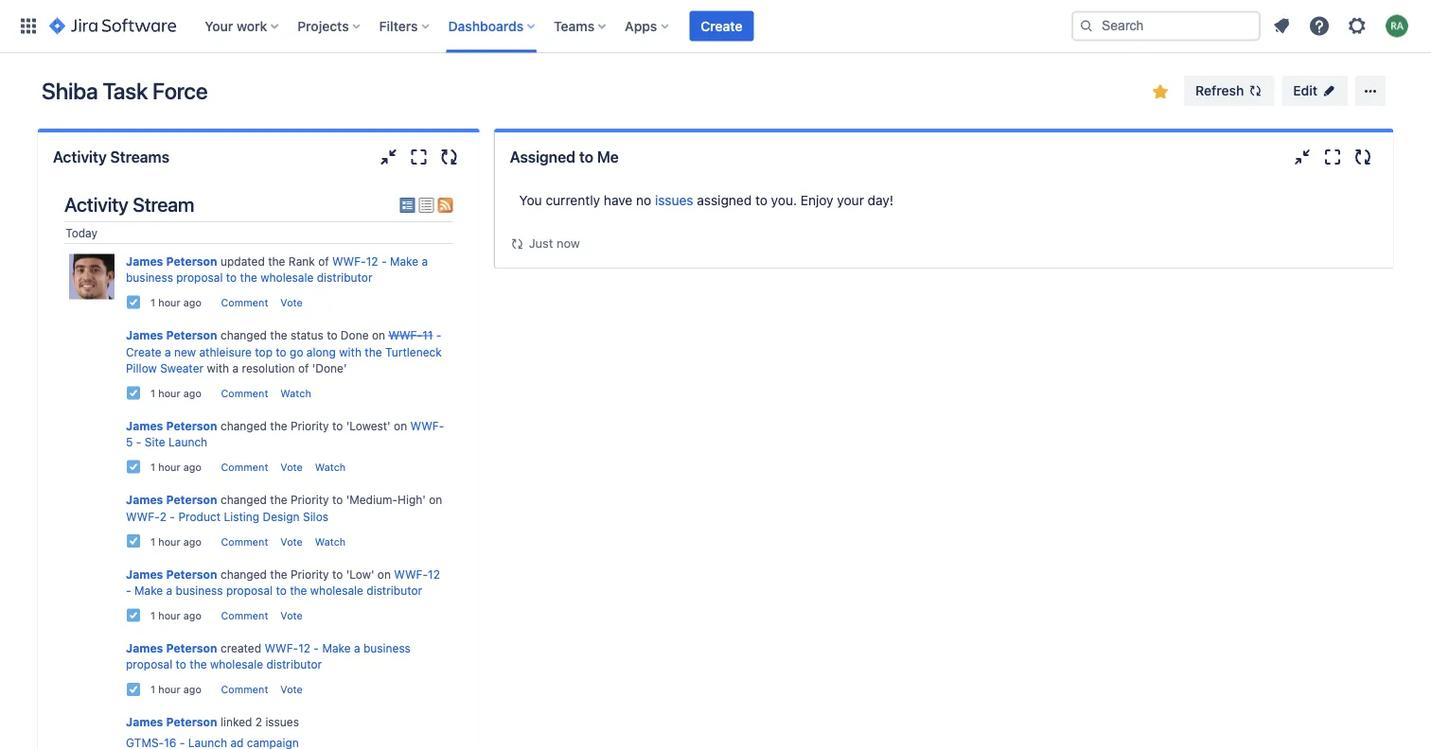 Task type: vqa. For each thing, say whether or not it's contained in the screenshot.
Assignee
no



Task type: describe. For each thing, give the bounding box(es) containing it.
appswitcher icon image
[[17, 15, 40, 37]]

james peterson link for james peterson linked 2 issues
[[126, 716, 217, 729]]

go
[[290, 345, 303, 359]]

'medium-
[[346, 494, 398, 507]]

updated
[[221, 255, 265, 268]]

to down james peterson changed the priority to 'low' on
[[276, 584, 287, 598]]

wholesale for rank
[[261, 271, 314, 284]]

currently
[[546, 193, 600, 208]]

your profile and settings image
[[1386, 15, 1409, 37]]

refresh assigned to me image
[[1352, 146, 1375, 169]]

ago for created
[[183, 684, 202, 696]]

wwf-12 - make a business proposal to the wholesale distributor for rank
[[126, 255, 428, 284]]

create button
[[690, 11, 754, 41]]

to inside region
[[756, 193, 768, 208]]

watch for 'lowest'
[[315, 462, 346, 474]]

vote link for 'low'
[[281, 610, 303, 622]]

just
[[529, 236, 553, 250]]

make for james peterson created
[[322, 642, 351, 655]]

issues for no
[[655, 193, 694, 208]]

priority for 'low'
[[291, 568, 329, 581]]

priority for 'medium-
[[291, 494, 329, 507]]

the left rank
[[268, 255, 285, 268]]

1 hour ago for changed the priority to 'medium-high' on
[[151, 536, 202, 548]]

watch for 'medium-
[[315, 536, 346, 548]]

comment for changed the priority to 'medium-high' on
[[221, 536, 268, 548]]

vote for 'lowest'
[[281, 462, 303, 474]]

'lowest'
[[346, 420, 391, 433]]

rank
[[289, 255, 315, 268]]

pillow
[[126, 362, 157, 375]]

james for james peterson changed the priority to 'low' on
[[126, 568, 163, 581]]

to down james peterson created
[[176, 659, 186, 672]]

2 vertical spatial wholesale
[[210, 659, 263, 672]]

james peterson image
[[69, 254, 115, 300]]

you.
[[771, 193, 797, 208]]

force
[[153, 78, 208, 104]]

- for james peterson updated the rank of
[[381, 255, 387, 268]]

3 wwf-12 - make a business proposal to the wholesale distributor link from the top
[[126, 642, 411, 672]]

enjoy
[[801, 193, 834, 208]]

comment link for created
[[221, 684, 268, 696]]

streams
[[110, 148, 169, 166]]

wwf- for james peterson changed the priority to 'low' on
[[394, 568, 428, 581]]

minimize assigned to me image
[[1291, 146, 1314, 169]]

task image for james peterson changed the priority to 'lowest' on
[[126, 460, 141, 475]]

assigned
[[697, 193, 752, 208]]

teams button
[[548, 11, 614, 41]]

1 for james peterson changed the priority to 'low' on
[[151, 610, 155, 622]]

make for james peterson updated the rank of
[[390, 255, 419, 268]]

projects
[[298, 18, 349, 34]]

0 vertical spatial watch
[[281, 387, 311, 400]]

help image
[[1309, 15, 1331, 37]]

to up along
[[327, 329, 338, 342]]

product
[[178, 510, 221, 523]]

peterson for changed the priority to 'medium-high' on
[[166, 494, 217, 507]]

your work button
[[199, 11, 286, 41]]

no
[[636, 193, 652, 208]]

12 for james peterson created
[[298, 642, 311, 655]]

the down with a resolution of 'done'
[[270, 420, 287, 433]]

hour for created
[[158, 684, 181, 696]]

james peterson link for james peterson changed the priority to 'low' on
[[126, 568, 217, 581]]

edit icon image
[[1322, 83, 1337, 98]]

new
[[174, 345, 196, 359]]

the down design
[[270, 568, 287, 581]]

along
[[307, 345, 336, 359]]

done
[[341, 329, 369, 342]]

proposal for changed
[[226, 584, 273, 598]]

1 for with a resolution of 'done'
[[151, 387, 155, 400]]

james peterson created
[[126, 642, 265, 655]]

to left 'low'
[[332, 568, 343, 581]]

to inside - create a new athleisure top to go along with the turtleneck pillow sweater
[[276, 345, 287, 359]]

created
[[221, 642, 261, 655]]

vote for 'medium-
[[281, 536, 303, 548]]

wwf- up turtleneck
[[389, 329, 422, 342]]

1 hour from the top
[[158, 297, 181, 309]]

your
[[205, 18, 233, 34]]

ago for changed the status to done on
[[183, 387, 202, 400]]

launch
[[168, 436, 208, 449]]

maximize assigned to me image
[[1322, 146, 1345, 169]]

peterson for created
[[166, 642, 217, 655]]

comment for changed the priority to 'lowest' on
[[221, 462, 268, 474]]

filters button
[[374, 11, 437, 41]]

the down james peterson created
[[190, 659, 207, 672]]

silos
[[303, 510, 329, 523]]

wwf- 5 - site launch link
[[126, 420, 444, 449]]

- for james peterson changed the priority to 'low' on
[[126, 584, 131, 598]]

james peterson link for james peterson created
[[126, 642, 217, 655]]

comment for created
[[221, 684, 268, 696]]

Search field
[[1072, 11, 1261, 41]]

make for james peterson changed the priority to 'low' on
[[134, 584, 163, 598]]

changed for changed the priority to 'medium-high' on
[[221, 494, 267, 507]]

1 vertical spatial of
[[298, 362, 309, 375]]

top
[[255, 345, 273, 359]]

1 comment from the top
[[221, 297, 268, 309]]

have
[[604, 193, 633, 208]]

peterson for changed the priority to 'low' on
[[166, 568, 217, 581]]

a for james peterson updated the rank of
[[422, 255, 428, 268]]

activity stream
[[64, 193, 194, 216]]

1 hour ago for changed the priority to 'lowest' on
[[151, 462, 202, 474]]

1 hour ago for created
[[151, 684, 202, 696]]

maximize activity streams image
[[408, 146, 430, 169]]

wwf- 5 - site launch
[[126, 420, 444, 449]]

james peterson changed the status to done on
[[126, 329, 389, 342]]

hour for changed the priority to 'medium-high' on
[[158, 536, 181, 548]]

you
[[520, 193, 542, 208]]

wwf-12 - make a business proposal to the wholesale distributor for priority
[[126, 568, 440, 598]]

resolution
[[242, 362, 295, 375]]

to down 'james peterson updated the rank of'
[[226, 271, 237, 284]]

your
[[837, 193, 864, 208]]

james peterson updated the rank of
[[126, 255, 332, 268]]

2 peterson from the top
[[166, 329, 217, 342]]

now
[[557, 236, 580, 250]]

the up the top
[[270, 329, 287, 342]]

james peterson link for james peterson changed the priority to 'medium-high' on wwf-2 - product listing design silos
[[126, 494, 217, 507]]

hour for changed the priority to 'low' on
[[158, 610, 181, 622]]

today
[[66, 226, 98, 239]]

1 comment link from the top
[[221, 297, 268, 309]]

teams
[[554, 18, 595, 34]]

task image for james peterson created
[[126, 682, 141, 698]]

1 1 hour ago from the top
[[151, 297, 202, 309]]

james for james peterson linked 2 issues
[[126, 716, 163, 729]]

1 task image from the top
[[126, 295, 141, 310]]

athleisure
[[199, 345, 252, 359]]

- for james peterson created
[[314, 642, 319, 655]]

apps
[[625, 18, 657, 34]]

'low'
[[346, 568, 374, 581]]

the down updated
[[240, 271, 257, 284]]

1 horizontal spatial of
[[318, 255, 329, 268]]

linked
[[221, 716, 252, 729]]

a for james peterson changed the priority to 'low' on
[[166, 584, 173, 598]]

3 wwf-12 - make a business proposal to the wholesale distributor from the top
[[126, 642, 411, 672]]

status
[[291, 329, 324, 342]]

- create a new athleisure top to go along with the turtleneck pillow sweater
[[126, 329, 442, 375]]

1 for james peterson created
[[151, 684, 155, 696]]

peterson for linked 2 issues
[[166, 716, 217, 729]]

with a resolution of 'done'
[[204, 362, 347, 375]]

'done'
[[312, 362, 347, 375]]

shiba task force
[[42, 78, 208, 104]]

1 changed from the top
[[221, 329, 267, 342]]

issues link
[[655, 193, 694, 208]]

just now
[[529, 236, 580, 250]]

distributor for james peterson updated the rank of
[[317, 271, 373, 284]]

wholesale for priority
[[310, 584, 364, 598]]

stream
[[133, 193, 194, 216]]

create inside create 'button'
[[701, 18, 743, 34]]

wwf-2 - product listing design silos link
[[126, 510, 329, 523]]

minimize activity streams image
[[377, 146, 400, 169]]

0 vertical spatial watch link
[[281, 387, 311, 400]]



Task type: locate. For each thing, give the bounding box(es) containing it.
hour for changed the status to done on
[[158, 387, 181, 400]]

0 vertical spatial priority
[[291, 420, 329, 433]]

priority left 'low'
[[291, 568, 329, 581]]

dashboards
[[448, 18, 524, 34]]

2 vertical spatial business
[[364, 642, 411, 655]]

1 horizontal spatial with
[[339, 345, 362, 359]]

hour up james peterson created
[[158, 610, 181, 622]]

assigned to me
[[510, 148, 619, 166]]

a inside - create a new athleisure top to go along with the turtleneck pillow sweater
[[165, 345, 171, 359]]

2 horizontal spatial business
[[364, 642, 411, 655]]

ago up james peterson created
[[183, 610, 202, 622]]

james peterson linked 2 issues
[[126, 716, 299, 729]]

1 hour ago up james peterson created
[[151, 610, 202, 622]]

2 vote from the top
[[281, 462, 303, 474]]

banner
[[0, 0, 1432, 53]]

0 vertical spatial 2
[[160, 510, 167, 523]]

hour for changed the priority to 'lowest' on
[[158, 462, 181, 474]]

on for james peterson changed the priority to 'lowest' on
[[394, 420, 407, 433]]

make up james peterson created
[[134, 584, 163, 598]]

me
[[597, 148, 619, 166]]

1 james peterson link from the top
[[126, 255, 217, 268]]

2 1 hour ago from the top
[[151, 387, 202, 400]]

wholesale down created
[[210, 659, 263, 672]]

1 vertical spatial 2
[[255, 716, 262, 729]]

ago down launch
[[183, 462, 202, 474]]

comment link down the "listing"
[[221, 536, 268, 548]]

- right created
[[314, 642, 319, 655]]

assigned
[[510, 148, 576, 166]]

james peterson changed the priority to 'medium-high' on wwf-2 - product listing design silos
[[126, 494, 442, 523]]

1 hour ago down james peterson created
[[151, 684, 202, 696]]

on inside the 'james peterson changed the priority to 'medium-high' on wwf-2 - product listing design silos'
[[429, 494, 442, 507]]

vote link up status
[[281, 297, 303, 309]]

wwf- right rank
[[332, 255, 366, 268]]

comment link up james peterson changed the status to done on
[[221, 297, 268, 309]]

5 hour from the top
[[158, 610, 181, 622]]

peterson left updated
[[166, 255, 217, 268]]

wwf-12 - make a business proposal to the wholesale distributor up the linked
[[126, 642, 411, 672]]

make down 'low'
[[322, 642, 351, 655]]

james peterson link
[[126, 255, 217, 268], [126, 329, 217, 342], [126, 420, 217, 433], [126, 494, 217, 507], [126, 568, 217, 581], [126, 642, 217, 655], [126, 716, 217, 729]]

activity streams
[[53, 148, 169, 166]]

6 james peterson link from the top
[[126, 642, 217, 655]]

comment down the "listing"
[[221, 536, 268, 548]]

1 hour ago
[[151, 297, 202, 309], [151, 387, 202, 400], [151, 462, 202, 474], [151, 536, 202, 548], [151, 610, 202, 622], [151, 684, 202, 696]]

0 vertical spatial wwf-12 - make a business proposal to the wholesale distributor link
[[126, 255, 428, 284]]

4 vote link from the top
[[281, 610, 303, 622]]

watch
[[281, 387, 311, 400], [315, 462, 346, 474], [315, 536, 346, 548]]

1 horizontal spatial 12
[[366, 255, 378, 268]]

changed for changed the priority to 'lowest' on
[[221, 420, 267, 433]]

4 vote from the top
[[281, 610, 303, 622]]

vote link for 'medium-
[[281, 536, 303, 548]]

peterson left the linked
[[166, 716, 217, 729]]

james peterson link for with a resolution of 'done'
[[126, 329, 217, 342]]

1 vertical spatial task image
[[126, 682, 141, 698]]

james for james peterson changed the priority to 'lowest' on
[[126, 420, 163, 433]]

a down athleisure
[[232, 362, 239, 375]]

1 vertical spatial activity
[[64, 193, 128, 216]]

vote down design
[[281, 536, 303, 548]]

2 vertical spatial 12
[[298, 642, 311, 655]]

on right the 'high'' on the left bottom of page
[[429, 494, 442, 507]]

1 hour ago for changed the status to done on
[[151, 387, 202, 400]]

apps button
[[619, 11, 676, 41]]

watch link for 'lowest'
[[315, 462, 346, 474]]

3 hour from the top
[[158, 462, 181, 474]]

the up design
[[270, 494, 287, 507]]

2 vertical spatial watch
[[315, 536, 346, 548]]

watch link for 'medium-
[[315, 536, 346, 548]]

6 comment from the top
[[221, 684, 268, 696]]

peterson for changed the priority to 'lowest' on
[[166, 420, 217, 433]]

refresh activity streams image
[[438, 146, 461, 169]]

comment down james peterson changed the priority to 'lowest' on
[[221, 462, 268, 474]]

the inside the 'james peterson changed the priority to 'medium-high' on wwf-2 - product listing design silos'
[[270, 494, 287, 507]]

1 vertical spatial proposal
[[226, 584, 273, 598]]

12
[[366, 255, 378, 268], [428, 568, 440, 581], [298, 642, 311, 655]]

7 james from the top
[[126, 716, 163, 729]]

2 vertical spatial watch link
[[315, 536, 346, 548]]

priority inside the 'james peterson changed the priority to 'medium-high' on wwf-2 - product listing design silos'
[[291, 494, 329, 507]]

turtleneck
[[385, 345, 442, 359]]

james for james peterson created
[[126, 642, 163, 655]]

2 james peterson link from the top
[[126, 329, 217, 342]]

0 vertical spatial create
[[701, 18, 743, 34]]

activity up today
[[64, 193, 128, 216]]

issues right the linked
[[265, 716, 299, 729]]

changed inside the 'james peterson changed the priority to 'medium-high' on wwf-2 - product listing design silos'
[[221, 494, 267, 507]]

1 vertical spatial distributor
[[367, 584, 422, 598]]

changed down resolution
[[221, 420, 267, 433]]

vote for 'low'
[[281, 610, 303, 622]]

vote link
[[281, 297, 303, 309], [281, 462, 303, 474], [281, 536, 303, 548], [281, 610, 303, 622], [281, 684, 303, 696]]

2 vertical spatial proposal
[[126, 659, 172, 672]]

on for james peterson changed the status to done on
[[372, 329, 385, 342]]

priority left 'lowest'
[[291, 420, 329, 433]]

a for james peterson created
[[354, 642, 360, 655]]

shiba
[[42, 78, 98, 104]]

1 vote from the top
[[281, 297, 303, 309]]

create inside - create a new athleisure top to go along with the turtleneck pillow sweater
[[126, 345, 162, 359]]

you currently have no issues assigned to you. enjoy your day!
[[520, 193, 894, 208]]

watch link
[[281, 387, 311, 400], [315, 462, 346, 474], [315, 536, 346, 548]]

business down 'low'
[[364, 642, 411, 655]]

1 vertical spatial wwf-12 - make a business proposal to the wholesale distributor link
[[126, 568, 440, 598]]

vote down wwf- 5 - site launch
[[281, 462, 303, 474]]

to left go
[[276, 345, 287, 359]]

2 vertical spatial priority
[[291, 568, 329, 581]]

issues inside assigned to me region
[[655, 193, 694, 208]]

1 for james peterson changed the priority to 'lowest' on
[[151, 462, 155, 474]]

the inside - create a new athleisure top to go along with the turtleneck pillow sweater
[[365, 345, 382, 359]]

2
[[160, 510, 167, 523], [255, 716, 262, 729]]

5 ago from the top
[[183, 610, 202, 622]]

priority for 'lowest'
[[291, 420, 329, 433]]

to left 'medium-
[[332, 494, 343, 507]]

vote down james peterson changed the priority to 'low' on
[[281, 610, 303, 622]]

0 horizontal spatial with
[[207, 362, 229, 375]]

james peterson link up product
[[126, 494, 217, 507]]

create
[[701, 18, 743, 34], [126, 345, 162, 359]]

1 vertical spatial watch
[[315, 462, 346, 474]]

1 vote link from the top
[[281, 297, 303, 309]]

ago for changed the priority to 'medium-high' on
[[183, 536, 202, 548]]

1 task image from the top
[[126, 608, 141, 623]]

4 comment link from the top
[[221, 536, 268, 548]]

1 1 from the top
[[151, 297, 155, 309]]

- inside - create a new athleisure top to go along with the turtleneck pillow sweater
[[436, 329, 442, 342]]

listing
[[224, 510, 260, 523]]

activity for activity stream
[[64, 193, 128, 216]]

proposal down 'james peterson updated the rank of'
[[176, 271, 223, 284]]

the down james peterson changed the priority to 'low' on
[[290, 584, 307, 598]]

proposal
[[176, 271, 223, 284], [226, 584, 273, 598], [126, 659, 172, 672]]

proposal down james peterson changed the priority to 'low' on
[[226, 584, 273, 598]]

a up 11
[[422, 255, 428, 268]]

6 1 from the top
[[151, 684, 155, 696]]

1 horizontal spatial create
[[701, 18, 743, 34]]

business up james peterson created
[[176, 584, 223, 598]]

4 james from the top
[[126, 494, 163, 507]]

0 horizontal spatial proposal
[[126, 659, 172, 672]]

the
[[268, 255, 285, 268], [240, 271, 257, 284], [270, 329, 287, 342], [365, 345, 382, 359], [270, 420, 287, 433], [270, 494, 287, 507], [270, 568, 287, 581], [290, 584, 307, 598], [190, 659, 207, 672]]

business for changed the priority to 'low' on
[[176, 584, 223, 598]]

business right james peterson image
[[126, 271, 173, 284]]

on right the done
[[372, 329, 385, 342]]

issues
[[655, 193, 694, 208], [265, 716, 299, 729]]

2 james from the top
[[126, 329, 163, 342]]

to
[[579, 148, 594, 166], [756, 193, 768, 208], [226, 271, 237, 284], [327, 329, 338, 342], [276, 345, 287, 359], [332, 420, 343, 433], [332, 494, 343, 507], [332, 568, 343, 581], [276, 584, 287, 598], [176, 659, 186, 672]]

2 wwf-12 - make a business proposal to the wholesale distributor link from the top
[[126, 568, 440, 598]]

5 comment link from the top
[[221, 610, 268, 622]]

wwf-12 - make a business proposal to the wholesale distributor link for rank
[[126, 255, 428, 284]]

2 vertical spatial wwf-12 - make a business proposal to the wholesale distributor
[[126, 642, 411, 672]]

0 vertical spatial of
[[318, 255, 329, 268]]

3 changed from the top
[[221, 494, 267, 507]]

2 vertical spatial make
[[322, 642, 351, 655]]

wwf- inside wwf- 5 - site launch
[[410, 420, 444, 433]]

ago up "james peterson linked 2 issues"
[[183, 684, 202, 696]]

1 vertical spatial create
[[126, 345, 162, 359]]

2 horizontal spatial 12
[[428, 568, 440, 581]]

edit
[[1294, 83, 1318, 98]]

4 task image from the top
[[126, 534, 141, 549]]

2 vote link from the top
[[281, 462, 303, 474]]

1 wwf-12 - make a business proposal to the wholesale distributor link from the top
[[126, 255, 428, 284]]

- right 11
[[436, 329, 442, 342]]

1 down james peterson created
[[151, 684, 155, 696]]

james for james peterson updated the rank of
[[126, 255, 163, 268]]

comment up james peterson changed the status to done on
[[221, 297, 268, 309]]

0 horizontal spatial issues
[[265, 716, 299, 729]]

4 james peterson link from the top
[[126, 494, 217, 507]]

3 vote link from the top
[[281, 536, 303, 548]]

work
[[237, 18, 267, 34]]

1 vertical spatial priority
[[291, 494, 329, 507]]

3 comment link from the top
[[221, 462, 268, 474]]

3 comment from the top
[[221, 462, 268, 474]]

vote up status
[[281, 297, 303, 309]]

1 horizontal spatial 2
[[255, 716, 262, 729]]

peterson
[[166, 255, 217, 268], [166, 329, 217, 342], [166, 420, 217, 433], [166, 494, 217, 507], [166, 568, 217, 581], [166, 642, 217, 655], [166, 716, 217, 729]]

wwf-12 - make a business proposal to the wholesale distributor link for priority
[[126, 568, 440, 598]]

comment link down james peterson changed the priority to 'lowest' on
[[221, 462, 268, 474]]

12 for james peterson updated the rank of
[[366, 255, 378, 268]]

proposal down james peterson created
[[126, 659, 172, 672]]

2 comment link from the top
[[221, 387, 268, 400]]

wwf-11
[[389, 329, 433, 342]]

to left you.
[[756, 193, 768, 208]]

vote link down wwf- 5 - site launch
[[281, 462, 303, 474]]

6 ago from the top
[[183, 684, 202, 696]]

2 horizontal spatial proposal
[[226, 584, 273, 598]]

design
[[263, 510, 300, 523]]

ago down sweater
[[183, 387, 202, 400]]

1 hour ago down product
[[151, 536, 202, 548]]

dashboards button
[[443, 11, 543, 41]]

0 vertical spatial make
[[390, 255, 419, 268]]

1 ago from the top
[[183, 297, 202, 309]]

james
[[126, 255, 163, 268], [126, 329, 163, 342], [126, 420, 163, 433], [126, 494, 163, 507], [126, 568, 163, 581], [126, 642, 163, 655], [126, 716, 163, 729]]

distributor for james peterson created
[[266, 659, 322, 672]]

2 vertical spatial wwf-12 - make a business proposal to the wholesale distributor link
[[126, 642, 411, 672]]

task image
[[126, 295, 141, 310], [126, 386, 141, 401], [126, 460, 141, 475], [126, 534, 141, 549]]

3 1 from the top
[[151, 462, 155, 474]]

0 horizontal spatial 12
[[298, 642, 311, 655]]

2 left product
[[160, 510, 167, 523]]

jira software image
[[49, 15, 176, 37], [49, 15, 176, 37]]

0 horizontal spatial create
[[126, 345, 162, 359]]

wwf-12 - make a business proposal to the wholesale distributor link down design
[[126, 568, 440, 598]]

4 changed from the top
[[221, 568, 267, 581]]

edit link
[[1282, 76, 1348, 106]]

watch down with a resolution of 'done'
[[281, 387, 311, 400]]

day!
[[868, 193, 894, 208]]

0 vertical spatial 12
[[366, 255, 378, 268]]

comment link for changed the priority to 'medium-high' on
[[221, 536, 268, 548]]

2 horizontal spatial make
[[390, 255, 419, 268]]

primary element
[[11, 0, 1072, 53]]

james peterson changed the priority to 'low' on
[[126, 568, 394, 581]]

3 vote from the top
[[281, 536, 303, 548]]

comment for changed the status to done on
[[221, 387, 268, 400]]

6 1 hour ago from the top
[[151, 684, 202, 696]]

filters
[[379, 18, 418, 34]]

1 up james peterson created
[[151, 610, 155, 622]]

wwf-12 - make a business proposal to the wholesale distributor link up the linked
[[126, 642, 411, 672]]

1 hour ago up 'new' on the top left
[[151, 297, 202, 309]]

1 priority from the top
[[291, 420, 329, 433]]

vote link for 'lowest'
[[281, 462, 303, 474]]

distributor for james peterson changed the priority to 'low' on
[[367, 584, 422, 598]]

4 hour from the top
[[158, 536, 181, 548]]

6 hour from the top
[[158, 684, 181, 696]]

5 james peterson link from the top
[[126, 568, 217, 581]]

4 comment from the top
[[221, 536, 268, 548]]

task image for james peterson changed the priority to 'low' on
[[126, 608, 141, 623]]

peterson inside the 'james peterson changed the priority to 'medium-high' on wwf-2 - product listing design silos'
[[166, 494, 217, 507]]

search image
[[1079, 18, 1095, 34]]

activity
[[53, 148, 107, 166], [64, 193, 128, 216]]

proposal for created
[[126, 659, 172, 672]]

ago for changed the priority to 'lowest' on
[[183, 462, 202, 474]]

hour down product
[[158, 536, 181, 548]]

to left 'lowest'
[[332, 420, 343, 433]]

6 james from the top
[[126, 642, 163, 655]]

1
[[151, 297, 155, 309], [151, 387, 155, 400], [151, 462, 155, 474], [151, 536, 155, 548], [151, 610, 155, 622], [151, 684, 155, 696]]

to inside the 'james peterson changed the priority to 'medium-high' on wwf-2 - product listing design silos'
[[332, 494, 343, 507]]

0 vertical spatial business
[[126, 271, 173, 284]]

2 vertical spatial distributor
[[266, 659, 322, 672]]

0 vertical spatial proposal
[[176, 271, 223, 284]]

1 down site
[[151, 462, 155, 474]]

projects button
[[292, 11, 368, 41]]

0 horizontal spatial of
[[298, 362, 309, 375]]

12 for james peterson changed the priority to 'low' on
[[428, 568, 440, 581]]

1 vertical spatial business
[[176, 584, 223, 598]]

vote
[[281, 297, 303, 309], [281, 462, 303, 474], [281, 536, 303, 548], [281, 610, 303, 622], [281, 684, 303, 696]]

wwf- for james peterson changed the priority to 'lowest' on
[[410, 420, 444, 433]]

2 1 from the top
[[151, 387, 155, 400]]

changed down the "listing"
[[221, 568, 267, 581]]

with inside - create a new athleisure top to go along with the turtleneck pillow sweater
[[339, 345, 362, 359]]

the down the done
[[365, 345, 382, 359]]

refresh
[[1196, 83, 1244, 98]]

an arrow curved in a circular way on the button that refreshes the dashboard image
[[510, 237, 525, 252]]

notifications image
[[1271, 15, 1293, 37]]

vote link down james peterson changed the priority to 'low' on
[[281, 610, 303, 622]]

1 vertical spatial watch link
[[315, 462, 346, 474]]

peterson up launch
[[166, 420, 217, 433]]

a down 'low'
[[354, 642, 360, 655]]

1 horizontal spatial make
[[322, 642, 351, 655]]

1 vertical spatial make
[[134, 584, 163, 598]]

comment link down resolution
[[221, 387, 268, 400]]

distributor
[[317, 271, 373, 284], [367, 584, 422, 598], [266, 659, 322, 672]]

1 horizontal spatial issues
[[655, 193, 694, 208]]

5 james from the top
[[126, 568, 163, 581]]

1 horizontal spatial proposal
[[176, 271, 223, 284]]

3 1 hour ago from the top
[[151, 462, 202, 474]]

2 right the linked
[[255, 716, 262, 729]]

comment down resolution
[[221, 387, 268, 400]]

activity for activity streams
[[53, 148, 107, 166]]

1 vertical spatial with
[[207, 362, 229, 375]]

refresh image
[[1248, 83, 1263, 98]]

task image
[[126, 608, 141, 623], [126, 682, 141, 698]]

2 wwf-12 - make a business proposal to the wholesale distributor from the top
[[126, 568, 440, 598]]

james for james peterson changed the status to done on
[[126, 329, 163, 342]]

vote up "james peterson linked 2 issues"
[[281, 684, 303, 696]]

1 wwf-12 - make a business proposal to the wholesale distributor from the top
[[126, 255, 428, 284]]

11
[[422, 329, 433, 342]]

5 vote link from the top
[[281, 684, 303, 696]]

- up james peterson created
[[126, 584, 131, 598]]

0 vertical spatial wwf-12 - make a business proposal to the wholesale distributor
[[126, 255, 428, 284]]

business
[[126, 271, 173, 284], [176, 584, 223, 598], [364, 642, 411, 655]]

5 comment from the top
[[221, 610, 268, 622]]

3 james from the top
[[126, 420, 163, 433]]

2 inside the 'james peterson changed the priority to 'medium-high' on wwf-2 - product listing design silos'
[[160, 510, 167, 523]]

sweater
[[160, 362, 204, 375]]

comment link up created
[[221, 610, 268, 622]]

0 vertical spatial task image
[[126, 608, 141, 623]]

james peterson link up 'new' on the top left
[[126, 329, 217, 342]]

- for james peterson changed the priority to 'lowest' on
[[136, 436, 142, 449]]

wwf- for james peterson updated the rank of
[[332, 255, 366, 268]]

on for james peterson changed the priority to 'low' on
[[378, 568, 391, 581]]

comment up the linked
[[221, 684, 268, 696]]

james inside the 'james peterson changed the priority to 'medium-high' on wwf-2 - product listing design silos'
[[126, 494, 163, 507]]

7 james peterson link from the top
[[126, 716, 217, 729]]

comment for changed the priority to 'low' on
[[221, 610, 268, 622]]

changed
[[221, 329, 267, 342], [221, 420, 267, 433], [221, 494, 267, 507], [221, 568, 267, 581]]

wholesale
[[261, 271, 314, 284], [310, 584, 364, 598], [210, 659, 263, 672]]

1 hour ago for changed the priority to 'low' on
[[151, 610, 202, 622]]

1 peterson from the top
[[166, 255, 217, 268]]

hour down sweater
[[158, 387, 181, 400]]

1 hour ago down launch
[[151, 462, 202, 474]]

0 vertical spatial distributor
[[317, 271, 373, 284]]

a left 'new' on the top left
[[165, 345, 171, 359]]

wwf- right created
[[265, 642, 298, 655]]

of
[[318, 255, 329, 268], [298, 362, 309, 375]]

business for created
[[364, 642, 411, 655]]

0 vertical spatial issues
[[655, 193, 694, 208]]

task image up james peterson created
[[126, 608, 141, 623]]

james peterson link down stream
[[126, 255, 217, 268]]

task image for with a resolution of 'done'
[[126, 386, 141, 401]]

4 peterson from the top
[[166, 494, 217, 507]]

2 comment from the top
[[221, 387, 268, 400]]

comment
[[221, 297, 268, 309], [221, 387, 268, 400], [221, 462, 268, 474], [221, 536, 268, 548], [221, 610, 268, 622], [221, 684, 268, 696]]

make
[[390, 255, 419, 268], [134, 584, 163, 598], [322, 642, 351, 655]]

assigned to me region
[[510, 182, 1379, 253]]

with
[[339, 345, 362, 359], [207, 362, 229, 375]]

comment link
[[221, 297, 268, 309], [221, 387, 268, 400], [221, 462, 268, 474], [221, 536, 268, 548], [221, 610, 268, 622], [221, 684, 268, 696]]

hour
[[158, 297, 181, 309], [158, 387, 181, 400], [158, 462, 181, 474], [158, 536, 181, 548], [158, 610, 181, 622], [158, 684, 181, 696]]

1 vertical spatial wwf-12 - make a business proposal to the wholesale distributor
[[126, 568, 440, 598]]

6 comment link from the top
[[221, 684, 268, 696]]

comment link for changed the priority to 'low' on
[[221, 610, 268, 622]]

task image down james peterson created
[[126, 682, 141, 698]]

james peterson changed the priority to 'lowest' on
[[126, 420, 410, 433]]

banner containing your work
[[0, 0, 1432, 53]]

0 horizontal spatial make
[[134, 584, 163, 598]]

3 priority from the top
[[291, 568, 329, 581]]

1 horizontal spatial business
[[176, 584, 223, 598]]

0 vertical spatial activity
[[53, 148, 107, 166]]

wholesale down rank
[[261, 271, 314, 284]]

watch link down with a resolution of 'done'
[[281, 387, 311, 400]]

- inside wwf- 5 - site launch
[[136, 436, 142, 449]]

to left me
[[579, 148, 594, 166]]

more dashboard actions image
[[1360, 80, 1382, 102]]

site
[[145, 436, 165, 449]]

1 down pillow
[[151, 387, 155, 400]]

1 vertical spatial wholesale
[[310, 584, 364, 598]]

ago down product
[[183, 536, 202, 548]]

- inside the 'james peterson changed the priority to 'medium-high' on wwf-2 - product listing design silos'
[[170, 510, 175, 523]]

0 vertical spatial wholesale
[[261, 271, 314, 284]]

wwf- right 'lowest'
[[410, 420, 444, 433]]

7 peterson from the top
[[166, 716, 217, 729]]

- right rank
[[381, 255, 387, 268]]

peterson down product
[[166, 568, 217, 581]]

1 vertical spatial 12
[[428, 568, 440, 581]]

1 right james peterson image
[[151, 297, 155, 309]]

3 ago from the top
[[183, 462, 202, 474]]

business for updated the rank of
[[126, 271, 173, 284]]

proposal for updated
[[176, 271, 223, 284]]

your work
[[205, 18, 267, 34]]

wwf-12 - make a business proposal to the wholesale distributor down design
[[126, 568, 440, 598]]

5 peterson from the top
[[166, 568, 217, 581]]

1 vertical spatial issues
[[265, 716, 299, 729]]

james peterson link for james peterson changed the priority to 'lowest' on
[[126, 420, 217, 433]]

4 ago from the top
[[183, 536, 202, 548]]

of down go
[[298, 362, 309, 375]]

1 james from the top
[[126, 255, 163, 268]]

star shiba task force image
[[1150, 80, 1172, 103]]

james for james peterson changed the priority to 'medium-high' on wwf-2 - product listing design silos
[[126, 494, 163, 507]]

watch link up "silos"
[[315, 462, 346, 474]]

high'
[[398, 494, 426, 507]]

wwf- for james peterson created
[[265, 642, 298, 655]]

peterson up 'new' on the top left
[[166, 329, 217, 342]]

0 horizontal spatial 2
[[160, 510, 167, 523]]

5 vote from the top
[[281, 684, 303, 696]]

2 task image from the top
[[126, 386, 141, 401]]

2 ago from the top
[[183, 387, 202, 400]]

ago for changed the priority to 'low' on
[[183, 610, 202, 622]]

0 horizontal spatial business
[[126, 271, 173, 284]]

hour up 'new' on the top left
[[158, 297, 181, 309]]

task
[[103, 78, 148, 104]]

james peterson link for james peterson updated the rank of
[[126, 255, 217, 268]]

refresh button
[[1185, 76, 1275, 106]]

2 changed from the top
[[221, 420, 267, 433]]

settings image
[[1346, 15, 1369, 37]]

peterson for updated the rank of
[[166, 255, 217, 268]]

issues for 2
[[265, 716, 299, 729]]

5
[[126, 436, 133, 449]]

wwf- inside the 'james peterson changed the priority to 'medium-high' on wwf-2 - product listing design silos'
[[126, 510, 160, 523]]

3 peterson from the top
[[166, 420, 217, 433]]

watch link down "silos"
[[315, 536, 346, 548]]

2 hour from the top
[[158, 387, 181, 400]]

comment link for changed the status to done on
[[221, 387, 268, 400]]

task image for james peterson changed the priority to 'medium-high' on wwf-2 - product listing design silos
[[126, 534, 141, 549]]

5 1 from the top
[[151, 610, 155, 622]]

5 1 hour ago from the top
[[151, 610, 202, 622]]

2 priority from the top
[[291, 494, 329, 507]]

4 1 from the top
[[151, 536, 155, 548]]

2 task image from the top
[[126, 682, 141, 698]]

6 peterson from the top
[[166, 642, 217, 655]]

3 james peterson link from the top
[[126, 420, 217, 433]]

changed for changed the priority to 'low' on
[[221, 568, 267, 581]]

ago
[[183, 297, 202, 309], [183, 387, 202, 400], [183, 462, 202, 474], [183, 536, 202, 548], [183, 610, 202, 622], [183, 684, 202, 696]]

1 for james peterson changed the priority to 'medium-high' on wwf-2 - product listing design silos
[[151, 536, 155, 548]]

4 1 hour ago from the top
[[151, 536, 202, 548]]

0 vertical spatial with
[[339, 345, 362, 359]]

comment link for changed the priority to 'lowest' on
[[221, 462, 268, 474]]

wwf-12 - make a business proposal to the wholesale distributor
[[126, 255, 428, 284], [126, 568, 440, 598], [126, 642, 411, 672]]

3 task image from the top
[[126, 460, 141, 475]]



